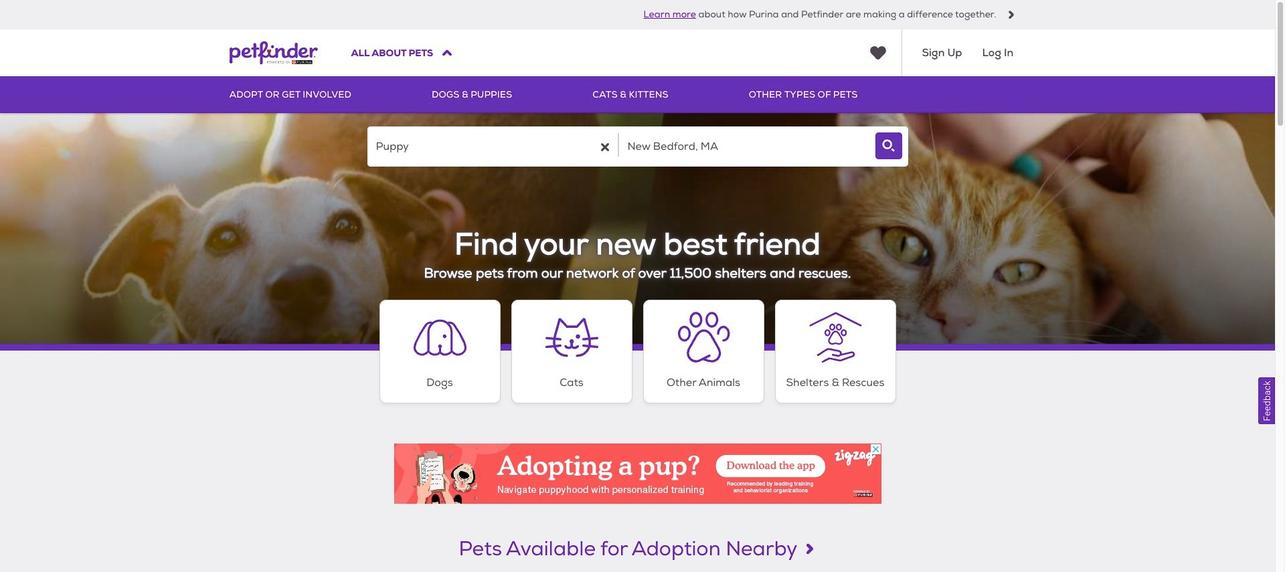 Task type: locate. For each thing, give the bounding box(es) containing it.
Search Terrier, Kitten, etc. text field
[[367, 127, 618, 167]]

Enter City, State, or ZIP text field
[[619, 127, 869, 167]]



Task type: describe. For each thing, give the bounding box(es) containing it.
petfinder logo image
[[229, 29, 318, 76]]

9c2b2 image
[[1007, 11, 1015, 19]]

primary element
[[229, 76, 1046, 113]]

advertisement element
[[394, 444, 881, 504]]



Task type: vqa. For each thing, say whether or not it's contained in the screenshot.
LOCATION SEARCH SUGGESTIONS 'List Box'
no



